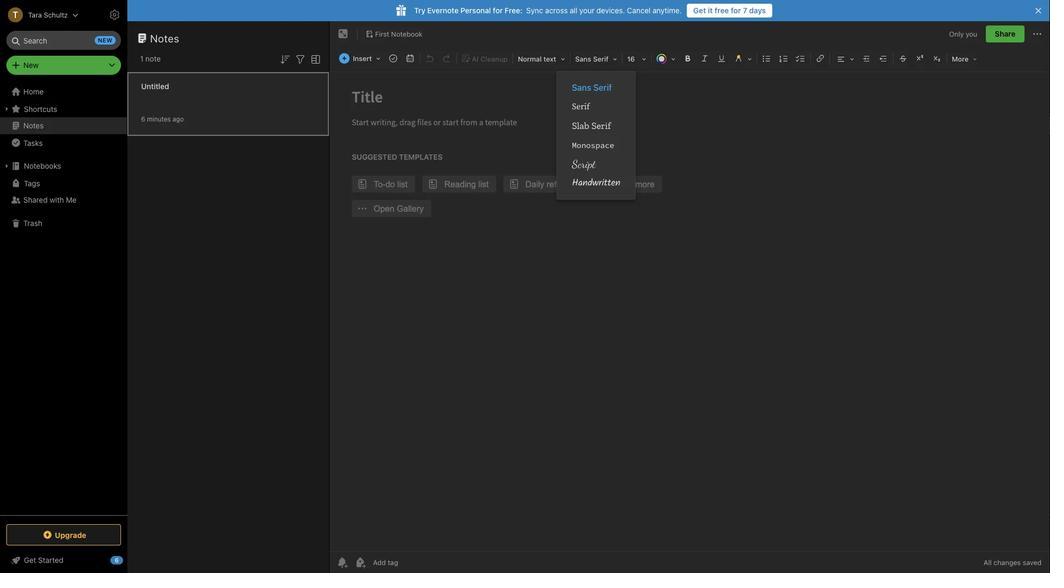 Task type: vqa. For each thing, say whether or not it's contained in the screenshot.
Large header link
no



Task type: describe. For each thing, give the bounding box(es) containing it.
handwritten
[[572, 175, 621, 191]]

insert
[[353, 54, 372, 62]]

ago
[[173, 115, 184, 123]]

new
[[23, 61, 39, 70]]

your
[[580, 6, 595, 15]]

you
[[966, 30, 978, 38]]

share button
[[986, 25, 1025, 42]]

indent image
[[860, 51, 874, 66]]

sans serif inside dropdown list 'menu'
[[572, 83, 612, 93]]

notebook
[[391, 30, 423, 38]]

free:
[[505, 6, 523, 15]]

7
[[743, 6, 748, 15]]

Heading level field
[[514, 51, 569, 66]]

1
[[140, 54, 144, 63]]

tasks
[[23, 138, 43, 147]]

underline image
[[715, 51, 730, 66]]

untitled
[[141, 82, 169, 91]]

More field
[[949, 51, 982, 66]]

task image
[[386, 51, 401, 66]]

upgrade
[[55, 531, 86, 540]]

free
[[715, 6, 729, 15]]

all
[[984, 559, 992, 567]]

serif link
[[557, 97, 636, 116]]

first notebook button
[[362, 27, 427, 41]]

monospace
[[572, 140, 615, 150]]

More actions field
[[1032, 25, 1044, 42]]

script link
[[557, 155, 636, 174]]

add a reminder image
[[336, 556, 349, 569]]

bulleted list image
[[760, 51, 775, 66]]

add filters image
[[294, 53, 307, 66]]

all changes saved
[[984, 559, 1042, 567]]

Highlight field
[[731, 51, 756, 66]]

shared with me link
[[0, 192, 127, 209]]

1 note
[[140, 54, 161, 63]]

expand note image
[[337, 28, 350, 40]]

calendar event image
[[403, 51, 418, 66]]

days
[[750, 6, 766, 15]]

shortcuts
[[24, 104, 57, 113]]

Alignment field
[[832, 51, 859, 66]]

cancel
[[627, 6, 651, 15]]

add tag image
[[354, 556, 367, 569]]

notes inside tree
[[23, 121, 44, 130]]

settings image
[[108, 8, 121, 21]]

for for 7
[[731, 6, 741, 15]]

Help and Learning task checklist field
[[0, 552, 127, 569]]

first notebook
[[375, 30, 423, 38]]

Font size field
[[624, 51, 650, 66]]

Account field
[[0, 4, 78, 25]]

subscript image
[[930, 51, 945, 66]]

numbered list image
[[777, 51, 792, 66]]

sans serif inside font family field
[[576, 55, 609, 63]]

minutes
[[147, 115, 171, 123]]

6 for 6
[[115, 557, 119, 564]]

try evernote personal for free: sync across all your devices. cancel anytime.
[[414, 6, 682, 15]]

get it free for 7 days button
[[687, 4, 773, 18]]

strikethrough image
[[896, 51, 911, 66]]

get for get it free for 7 days
[[694, 6, 706, 15]]

home link
[[0, 83, 127, 100]]

bold image
[[681, 51, 696, 66]]

Sort options field
[[279, 52, 291, 66]]

schultz
[[44, 11, 68, 19]]

View options field
[[307, 52, 322, 66]]

sans inside font family field
[[576, 55, 592, 63]]

note
[[146, 54, 161, 63]]

monospace link
[[557, 135, 636, 155]]

shared
[[23, 196, 48, 204]]

across
[[546, 6, 568, 15]]

serif up slab
[[572, 101, 590, 112]]

shared with me
[[23, 196, 77, 204]]

normal
[[518, 55, 542, 63]]

italic image
[[698, 51, 713, 66]]

notes link
[[0, 117, 127, 134]]



Task type: locate. For each thing, give the bounding box(es) containing it.
all
[[570, 6, 578, 15]]

get left started
[[24, 556, 36, 565]]

1 for from the left
[[493, 6, 503, 15]]

notebooks link
[[0, 158, 127, 175]]

16
[[628, 55, 635, 63]]

1 vertical spatial sans serif
[[572, 83, 612, 93]]

6 for 6 minutes ago
[[141, 115, 145, 123]]

tree containing home
[[0, 83, 127, 515]]

sync
[[527, 6, 543, 15]]

1 vertical spatial notes
[[23, 121, 44, 130]]

sans serif up serif link
[[572, 83, 612, 93]]

for left free:
[[493, 6, 503, 15]]

0 vertical spatial get
[[694, 6, 706, 15]]

more
[[953, 55, 969, 63]]

notebooks
[[24, 162, 61, 170]]

tasks button
[[0, 134, 127, 151]]

first
[[375, 30, 389, 38]]

tara
[[28, 11, 42, 19]]

notes up note
[[150, 32, 179, 44]]

home
[[23, 87, 44, 96]]

0 horizontal spatial for
[[493, 6, 503, 15]]

get inside help and learning task checklist field
[[24, 556, 36, 565]]

new
[[98, 37, 113, 44]]

shortcuts button
[[0, 100, 127, 117]]

get started
[[24, 556, 64, 565]]

6 inside help and learning task checklist field
[[115, 557, 119, 564]]

handwritten link
[[557, 174, 636, 193]]

with
[[50, 196, 64, 204]]

serif inside font family field
[[593, 55, 609, 63]]

tree
[[0, 83, 127, 515]]

Font color field
[[653, 51, 680, 66]]

slab serif
[[572, 120, 611, 131]]

checklist image
[[794, 51, 809, 66]]

new search field
[[14, 31, 116, 50]]

share
[[995, 29, 1016, 38]]

0 horizontal spatial 6
[[115, 557, 119, 564]]

slab serif link
[[557, 116, 636, 135]]

personal
[[461, 6, 491, 15]]

insert link image
[[813, 51, 828, 66]]

get inside get it free for 7 days button
[[694, 6, 706, 15]]

for
[[493, 6, 503, 15], [731, 6, 741, 15]]

get it free for 7 days
[[694, 6, 766, 15]]

notes up tasks
[[23, 121, 44, 130]]

1 horizontal spatial get
[[694, 6, 706, 15]]

sans
[[576, 55, 592, 63], [572, 83, 592, 93]]

trash
[[23, 219, 42, 228]]

sans serif up sans serif link
[[576, 55, 609, 63]]

more actions image
[[1032, 28, 1044, 40]]

started
[[38, 556, 64, 565]]

upgrade button
[[6, 525, 121, 546]]

0 vertical spatial 6
[[141, 115, 145, 123]]

try
[[414, 6, 426, 15]]

get for get started
[[24, 556, 36, 565]]

changes
[[994, 559, 1021, 567]]

1 vertical spatial sans
[[572, 83, 592, 93]]

0 horizontal spatial notes
[[23, 121, 44, 130]]

saved
[[1023, 559, 1042, 567]]

text
[[544, 55, 557, 63]]

Add tag field
[[372, 558, 452, 567]]

1 horizontal spatial 6
[[141, 115, 145, 123]]

note window element
[[330, 21, 1051, 573]]

1 vertical spatial get
[[24, 556, 36, 565]]

serif
[[593, 55, 609, 63], [594, 83, 612, 93], [572, 101, 590, 112], [592, 120, 611, 131]]

0 horizontal spatial get
[[24, 556, 36, 565]]

get left it
[[694, 6, 706, 15]]

6 left click to collapse icon
[[115, 557, 119, 564]]

0 vertical spatial sans serif
[[576, 55, 609, 63]]

1 vertical spatial 6
[[115, 557, 119, 564]]

devices.
[[597, 6, 625, 15]]

Search text field
[[14, 31, 114, 50]]

6
[[141, 115, 145, 123], [115, 557, 119, 564]]

1 horizontal spatial for
[[731, 6, 741, 15]]

serif up serif link
[[594, 83, 612, 93]]

normal text
[[518, 55, 557, 63]]

script
[[572, 157, 596, 171]]

expand notebooks image
[[3, 162, 11, 170]]

click to collapse image
[[123, 554, 131, 567]]

script handwritten
[[572, 157, 621, 191]]

anytime.
[[653, 6, 682, 15]]

0 vertical spatial sans
[[576, 55, 592, 63]]

outdent image
[[877, 51, 891, 66]]

for for free:
[[493, 6, 503, 15]]

for inside button
[[731, 6, 741, 15]]

dropdown list menu
[[557, 78, 636, 193]]

sans serif link
[[557, 78, 636, 97]]

get
[[694, 6, 706, 15], [24, 556, 36, 565]]

sans up sans serif link
[[576, 55, 592, 63]]

tara schultz
[[28, 11, 68, 19]]

new button
[[6, 56, 121, 75]]

serif up sans serif link
[[593, 55, 609, 63]]

only you
[[950, 30, 978, 38]]

tags
[[24, 179, 40, 188]]

6 left the minutes at the top left of page
[[141, 115, 145, 123]]

tags button
[[0, 175, 127, 192]]

only
[[950, 30, 964, 38]]

me
[[66, 196, 77, 204]]

sans inside dropdown list 'menu'
[[572, 83, 592, 93]]

trash link
[[0, 215, 127, 232]]

evernote
[[428, 6, 459, 15]]

sans serif
[[576, 55, 609, 63], [572, 83, 612, 93]]

6 minutes ago
[[141, 115, 184, 123]]

slab
[[572, 120, 590, 131]]

Add filters field
[[294, 52, 307, 66]]

Insert field
[[337, 51, 384, 66]]

2 for from the left
[[731, 6, 741, 15]]

superscript image
[[913, 51, 928, 66]]

sans up serif link
[[572, 83, 592, 93]]

it
[[708, 6, 713, 15]]

for left 7 in the top right of the page
[[731, 6, 741, 15]]

serif down serif link
[[592, 120, 611, 131]]

notes
[[150, 32, 179, 44], [23, 121, 44, 130]]

0 vertical spatial notes
[[150, 32, 179, 44]]

1 horizontal spatial notes
[[150, 32, 179, 44]]

Font family field
[[572, 51, 621, 66]]

Note Editor text field
[[330, 72, 1051, 552]]



